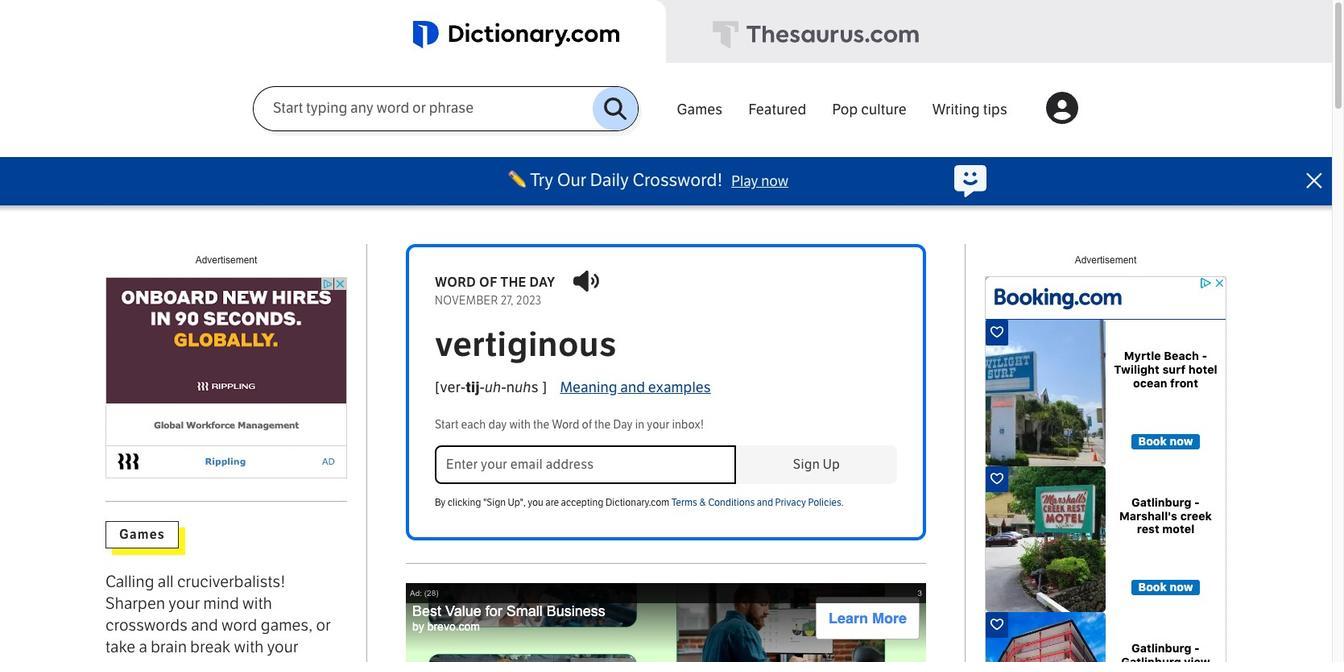 Task type: describe. For each thing, give the bounding box(es) containing it.
tij
[[466, 378, 480, 396]]

pop
[[833, 100, 858, 118]]

ad:
[[410, 589, 422, 598]]

in
[[635, 418, 645, 432]]

word
[[222, 615, 257, 634]]

play now link
[[732, 172, 789, 190]]

featured link
[[736, 92, 820, 123]]

crossword!
[[633, 170, 723, 191]]

games inside games link
[[677, 100, 723, 118]]

and inside calling all cruciverbalists! sharpen your mind with crosswords and word games, or take a brain break with your favorite classic games.
[[191, 615, 218, 634]]

conditions
[[708, 497, 755, 508]]

try
[[530, 170, 554, 191]]

clicking
[[448, 497, 481, 508]]

pop culture link
[[820, 92, 920, 123]]

2 advertisement from the left
[[1075, 254, 1137, 265]]

are
[[546, 497, 559, 508]]

1 - from the left
[[480, 378, 485, 396]]

you
[[528, 497, 544, 508]]

&
[[699, 497, 706, 508]]

0 vertical spatial with
[[509, 418, 531, 432]]

0 horizontal spatial day
[[489, 418, 507, 432]]

writing tips link
[[920, 92, 1021, 123]]

video player region
[[406, 583, 926, 662]]

1 vertical spatial with
[[243, 593, 272, 612]]

2 - from the left
[[502, 378, 507, 396]]

Start typing any word or phrase text field
[[254, 99, 593, 118]]

✏️
[[508, 170, 527, 191]]

culture
[[861, 100, 907, 118]]

word inside video player region
[[491, 599, 521, 613]]

0 horizontal spatial games
[[119, 526, 165, 542]]

3
[[918, 589, 922, 598]]

classic
[[162, 658, 210, 662]]

and inside "link"
[[621, 378, 645, 396]]

the inside video player region
[[539, 599, 557, 613]]

(28)
[[424, 589, 439, 598]]

play
[[732, 172, 758, 190]]

by
[[435, 497, 446, 508]]

or
[[316, 615, 331, 634]]

]
[[542, 378, 547, 396]]

examples
[[648, 378, 711, 396]]

1 horizontal spatial day
[[613, 418, 633, 432]]

calling
[[106, 571, 154, 591]]

day inside video player region
[[561, 599, 584, 613]]

meaning and examples link
[[560, 376, 711, 399]]

1 uh from the left
[[485, 378, 502, 396]]

0 horizontal spatial your
[[169, 593, 200, 612]]

1 vertical spatial of
[[582, 418, 592, 432]]

1 advertisement region from the left
[[106, 277, 347, 478]]

vertiginous: word of the day
[[420, 599, 584, 613]]

2 horizontal spatial your
[[647, 418, 670, 432]]

of inside video player region
[[525, 599, 536, 613]]

"sign
[[483, 497, 506, 508]]

2 vertical spatial with
[[234, 637, 264, 656]]

calling all cruciverbalists! sharpen your mind with crosswords and word games, or take a brain break with your favorite classic games.
[[106, 571, 331, 662]]

1 advertisement from the left
[[195, 254, 257, 265]]

our
[[557, 170, 587, 191]]

privacy
[[775, 497, 806, 508]]

terms & conditions and privacy policies. link
[[672, 497, 844, 508]]

writing tips
[[933, 100, 1008, 118]]

break
[[190, 637, 231, 656]]

2023
[[517, 294, 542, 307]]

0 vertical spatial word
[[435, 275, 476, 290]]

pages menu element
[[664, 82, 1079, 157]]

27,
[[501, 294, 514, 307]]

cruciverbalists!
[[177, 571, 286, 591]]

dictionary.com
[[606, 497, 670, 508]]

play now
[[732, 172, 789, 190]]

by clicking "sign up", you are accepting dictionary.com terms & conditions and privacy policies.
[[435, 497, 844, 508]]

crosswords
[[106, 615, 188, 634]]

176
[[443, 617, 461, 629]]



Task type: vqa. For each thing, say whether or not it's contained in the screenshot.
Last Name text box
no



Task type: locate. For each thing, give the bounding box(es) containing it.
- left s
[[502, 378, 507, 396]]

take
[[106, 637, 136, 656]]

daily
[[590, 170, 629, 191]]

inbox!
[[672, 418, 704, 432]]

2 vertical spatial word
[[491, 599, 521, 613]]

start
[[435, 418, 459, 432]]

1 vertical spatial games
[[119, 526, 165, 542]]

games
[[677, 100, 723, 118], [119, 526, 165, 542]]

brain
[[151, 637, 187, 656]]

sign up button
[[736, 445, 897, 484]]

2 advertisement region from the left
[[985, 277, 1227, 662]]

2 vertical spatial your
[[267, 637, 299, 656]]

with
[[509, 418, 531, 432], [243, 593, 272, 612], [234, 637, 264, 656]]

uh left "]" on the left bottom
[[515, 378, 531, 396]]

0 horizontal spatial uh
[[485, 378, 502, 396]]

and up break
[[191, 615, 218, 634]]

sign up
[[793, 457, 840, 472]]

1 vertical spatial day
[[561, 599, 584, 613]]

pop culture
[[833, 100, 907, 118]]

✏️ try our daily crossword!
[[508, 170, 723, 191]]

2 vertical spatial and
[[191, 615, 218, 634]]

2 vertical spatial of
[[525, 599, 536, 613]]

0 horizontal spatial advertisement region
[[106, 277, 347, 478]]

0 vertical spatial games
[[677, 100, 723, 118]]

sign
[[793, 457, 820, 472]]

writing
[[933, 100, 980, 118]]

word up enter your email address text field
[[552, 418, 580, 432]]

- left 'n'
[[480, 378, 485, 396]]

games.
[[214, 658, 266, 662]]

and left privacy
[[757, 497, 773, 508]]

mind
[[203, 593, 239, 612]]

s
[[531, 378, 539, 396]]

0 horizontal spatial advertisement
[[195, 254, 257, 265]]

vertiginous:
[[420, 599, 487, 613]]

accepting
[[561, 497, 604, 508]]

0 vertical spatial day
[[530, 275, 556, 290]]

0 horizontal spatial word
[[435, 275, 476, 290]]

games up crossword!
[[677, 100, 723, 118]]

policies.
[[808, 497, 844, 508]]

day up 2023
[[530, 275, 556, 290]]

games,
[[261, 615, 313, 634]]

up
[[823, 457, 840, 472]]

0 vertical spatial and
[[621, 378, 645, 396]]

0 horizontal spatial and
[[191, 615, 218, 634]]

meaning
[[560, 378, 618, 396]]

a
[[139, 637, 147, 656]]

tips
[[983, 100, 1008, 118]]

1 horizontal spatial and
[[621, 378, 645, 396]]

1 horizontal spatial -
[[502, 378, 507, 396]]

1 vertical spatial your
[[169, 593, 200, 612]]

ad: (28)
[[410, 589, 439, 598]]

0 horizontal spatial -
[[480, 378, 485, 396]]

1 horizontal spatial uh
[[515, 378, 531, 396]]

sharpen
[[106, 593, 165, 612]]

advertisement
[[195, 254, 257, 265], [1075, 254, 1137, 265]]

1 vertical spatial day
[[489, 418, 507, 432]]

day
[[530, 275, 556, 290], [489, 418, 507, 432]]

your
[[647, 418, 670, 432], [169, 593, 200, 612], [267, 637, 299, 656]]

1 horizontal spatial advertisement
[[1075, 254, 1137, 265]]

meaning and examples
[[560, 378, 711, 396]]

2 horizontal spatial word
[[552, 418, 580, 432]]

with up word
[[243, 593, 272, 612]]

the
[[501, 275, 527, 290], [533, 418, 550, 432], [595, 418, 611, 432], [539, 599, 557, 613]]

games up calling on the left of the page
[[119, 526, 165, 542]]

uh
[[485, 378, 502, 396], [515, 378, 531, 396]]

1 horizontal spatial advertisement region
[[985, 277, 1227, 662]]

word right vertiginous:
[[491, 599, 521, 613]]

-
[[480, 378, 485, 396], [502, 378, 507, 396]]

[ ver- tij - uh -n uh s ]
[[435, 378, 547, 396]]

day
[[613, 418, 633, 432], [561, 599, 584, 613]]

of down meaning
[[582, 418, 592, 432]]

[
[[435, 378, 440, 396]]

1 horizontal spatial day
[[530, 275, 556, 290]]

november
[[435, 294, 498, 307]]

1 vertical spatial and
[[757, 497, 773, 508]]

favorite
[[106, 658, 158, 662]]

each
[[461, 418, 486, 432]]

now
[[761, 172, 789, 190]]

day right each
[[489, 418, 507, 432]]

0 horizontal spatial of
[[479, 275, 498, 290]]

uh left 'n'
[[485, 378, 502, 396]]

0 vertical spatial your
[[647, 418, 670, 432]]

start each day with the word of the day in your inbox!
[[435, 418, 704, 432]]

of right vertiginous:
[[525, 599, 536, 613]]

up",
[[508, 497, 526, 508]]

terms
[[672, 497, 698, 508]]

Enter your email address text field
[[435, 445, 736, 484]]

featured
[[749, 100, 807, 118]]

games link
[[664, 92, 736, 123]]

1 horizontal spatial your
[[267, 637, 299, 656]]

2 uh from the left
[[515, 378, 531, 396]]

of up november 27, 2023
[[479, 275, 498, 290]]

ver-
[[440, 378, 466, 396]]

word up november
[[435, 275, 476, 290]]

your right in
[[647, 418, 670, 432]]

1 horizontal spatial of
[[525, 599, 536, 613]]

and
[[621, 378, 645, 396], [757, 497, 773, 508], [191, 615, 218, 634]]

✕ button
[[1297, 157, 1332, 205]]

2 horizontal spatial and
[[757, 497, 773, 508]]

november 27, 2023
[[435, 294, 542, 307]]

with down 'n'
[[509, 418, 531, 432]]

word
[[435, 275, 476, 290], [552, 418, 580, 432], [491, 599, 521, 613]]

1 vertical spatial word
[[552, 418, 580, 432]]

n
[[507, 378, 515, 396]]

1 horizontal spatial word
[[491, 599, 521, 613]]

0 vertical spatial day
[[613, 418, 633, 432]]

2 horizontal spatial of
[[582, 418, 592, 432]]

advertisement region
[[106, 277, 347, 478], [985, 277, 1227, 662]]

vertiginous link
[[435, 324, 897, 365]]

vertiginous
[[435, 324, 617, 365]]

1 horizontal spatial games
[[677, 100, 723, 118]]

all
[[158, 571, 174, 591]]

of
[[479, 275, 498, 290], [582, 418, 592, 432], [525, 599, 536, 613]]

✕
[[1306, 168, 1323, 193]]

0 horizontal spatial day
[[561, 599, 584, 613]]

and up in
[[621, 378, 645, 396]]

0 vertical spatial of
[[479, 275, 498, 290]]

word of the day
[[435, 275, 556, 290]]

your down games,
[[267, 637, 299, 656]]

with up games.
[[234, 637, 264, 656]]

switch site tab list
[[0, 0, 1332, 65]]

your down the 'all'
[[169, 593, 200, 612]]



